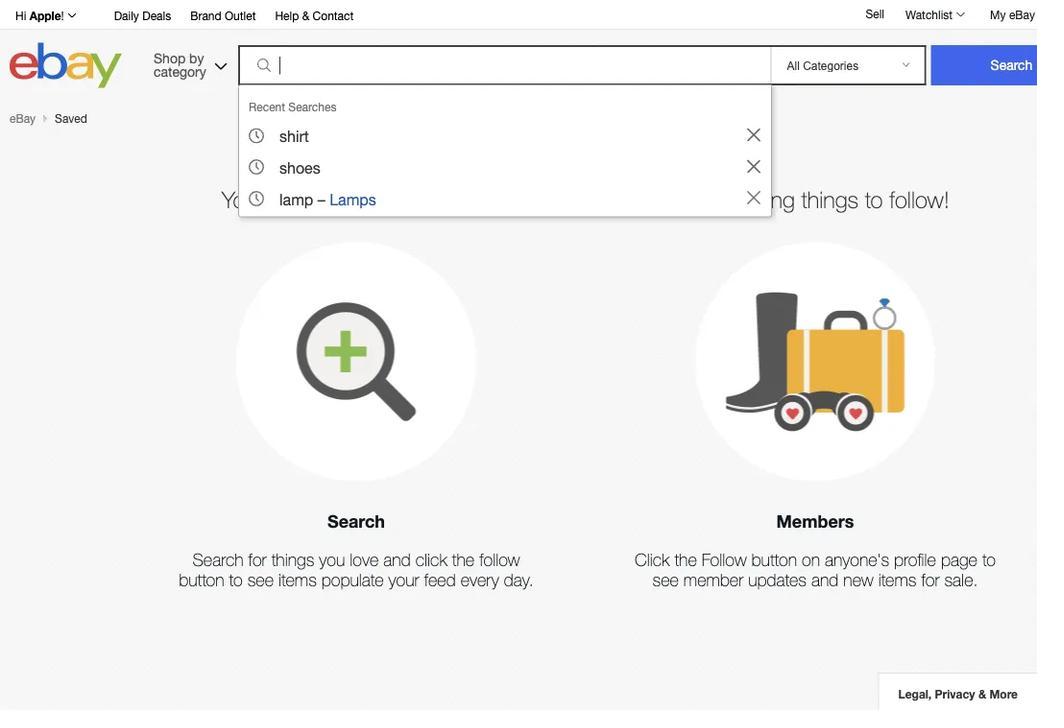 Task type: locate. For each thing, give the bounding box(es) containing it.
0 vertical spatial feed
[[270, 186, 312, 213]]

1 horizontal spatial button
[[752, 549, 797, 570]]

many
[[657, 186, 709, 213]]

1 items from the left
[[279, 570, 317, 591]]

ebay right my
[[1010, 8, 1036, 21]]

for down profile
[[922, 570, 940, 591]]

search inside search for things you love and click the follow button to see items populate your feed every day.
[[193, 549, 244, 570]]

1 horizontal spatial items
[[879, 570, 917, 591]]

0 vertical spatial search
[[328, 511, 385, 532]]

to
[[865, 186, 883, 213], [983, 549, 996, 570], [229, 570, 243, 591]]

shop
[[154, 50, 186, 66]]

shop by category button
[[145, 43, 232, 84]]

and up your
[[384, 549, 411, 570]]

see down click in the bottom right of the page
[[653, 570, 679, 591]]

list box containing shirt
[[238, 85, 773, 218]]

search for search
[[328, 511, 385, 532]]

1 horizontal spatial the
[[675, 549, 697, 570]]

shoes link
[[241, 152, 770, 183]]

0 horizontal spatial things
[[272, 549, 314, 570]]

outlet
[[225, 9, 256, 22]]

2 see from the left
[[653, 570, 679, 591]]

0 horizontal spatial ebay
[[10, 111, 36, 125]]

search for things you love and click the follow button to see items populate your feed every day.
[[179, 549, 534, 591]]

for inside click the follow button on anyone's profile page to see member updates and new items for sale.
[[922, 570, 940, 591]]

search
[[328, 511, 385, 532], [193, 549, 244, 570]]

shirt link
[[241, 120, 770, 152]]

and down on
[[812, 570, 839, 591]]

ebay left saved
[[10, 111, 36, 125]]

items left populate
[[279, 570, 317, 591]]

but
[[498, 186, 531, 213]]

so
[[627, 186, 651, 213]]

feed down click
[[424, 570, 456, 591]]

& right help
[[302, 9, 310, 22]]

for left you
[[248, 549, 267, 570]]

for
[[248, 549, 267, 570], [922, 570, 940, 591]]

0 horizontal spatial the
[[452, 549, 475, 570]]

more
[[990, 688, 1018, 701]]

saved
[[55, 111, 87, 125]]

there
[[537, 186, 585, 213]]

watchlist
[[906, 8, 953, 21]]

daily deals link
[[114, 6, 171, 27]]

help
[[275, 9, 299, 22]]

ebay
[[1010, 8, 1036, 21], [10, 111, 36, 125]]

things left you
[[272, 549, 314, 570]]

0 horizontal spatial items
[[279, 570, 317, 591]]

list box
[[238, 85, 773, 218]]

searches
[[289, 100, 337, 113]]

0 horizontal spatial &
[[302, 9, 310, 22]]

ebay inside account navigation
[[1010, 8, 1036, 21]]

daily deals
[[114, 9, 171, 22]]

shoes
[[280, 159, 321, 177]]

items
[[279, 570, 317, 591], [879, 570, 917, 591]]

1 vertical spatial &
[[979, 688, 987, 701]]

2 horizontal spatial to
[[983, 549, 996, 570]]

2 items from the left
[[879, 570, 917, 591]]

1 horizontal spatial feed
[[424, 570, 456, 591]]

1 horizontal spatial for
[[922, 570, 940, 591]]

0 vertical spatial &
[[302, 9, 310, 22]]

Search for anything text field
[[241, 47, 767, 84]]

0 horizontal spatial search
[[193, 549, 244, 570]]

items inside search for things you love and click the follow button to see items populate your feed every day.
[[279, 570, 317, 591]]

lamps
[[330, 191, 376, 209]]

privacy
[[935, 688, 976, 701]]

the inside search for things you love and click the follow button to see items populate your feed every day.
[[452, 549, 475, 570]]

member
[[684, 570, 744, 591]]

&
[[302, 9, 310, 22], [979, 688, 987, 701]]

feed
[[270, 186, 312, 213], [424, 570, 456, 591]]

& left 'more'
[[979, 688, 987, 701]]

watchlist link
[[895, 3, 974, 26]]

1 vertical spatial search
[[193, 549, 244, 570]]

updates
[[749, 570, 807, 591]]

deals
[[142, 9, 171, 22]]

1 horizontal spatial &
[[979, 688, 987, 701]]

things
[[802, 186, 859, 213], [272, 549, 314, 570]]

see
[[248, 570, 274, 591], [653, 570, 679, 591]]

0 horizontal spatial and
[[384, 549, 411, 570]]

1 horizontal spatial and
[[812, 570, 839, 591]]

button
[[752, 549, 797, 570], [179, 570, 224, 591]]

1 horizontal spatial things
[[802, 186, 859, 213]]

the right click in the bottom right of the page
[[675, 549, 697, 570]]

feed left –
[[270, 186, 312, 213]]

see inside search for things you love and click the follow button to see items populate your feed every day.
[[248, 570, 274, 591]]

0 horizontal spatial button
[[179, 570, 224, 591]]

things right amazing
[[802, 186, 859, 213]]

0 horizontal spatial for
[[248, 549, 267, 570]]

and
[[384, 549, 411, 570], [812, 570, 839, 591]]

sell link
[[857, 7, 894, 20]]

1 vertical spatial feed
[[424, 570, 456, 591]]

1 horizontal spatial to
[[865, 186, 883, 213]]

you
[[319, 549, 345, 570]]

0 vertical spatial ebay
[[1010, 8, 1036, 21]]

brand
[[190, 9, 222, 22]]

brand outlet
[[190, 9, 256, 22]]

1 the from the left
[[452, 549, 475, 570]]

your
[[389, 570, 420, 591]]

1 horizontal spatial see
[[653, 570, 679, 591]]

0 horizontal spatial see
[[248, 570, 274, 591]]

is
[[319, 186, 334, 213]]

banner
[[5, 0, 1038, 218]]

1 horizontal spatial search
[[328, 511, 385, 532]]

1 vertical spatial ebay
[[10, 111, 36, 125]]

see left populate
[[248, 570, 274, 591]]

for inside search for things you love and click the follow button to see items populate your feed every day.
[[248, 549, 267, 570]]

legal,
[[899, 688, 932, 701]]

items down profile
[[879, 570, 917, 591]]

the up every at bottom left
[[452, 549, 475, 570]]

help & contact link
[[275, 6, 354, 27]]

2 the from the left
[[675, 549, 697, 570]]

daily
[[114, 9, 139, 22]]

1 vertical spatial things
[[272, 549, 314, 570]]

populate
[[322, 570, 384, 591]]

0 horizontal spatial to
[[229, 570, 243, 591]]

1 horizontal spatial ebay
[[1010, 8, 1036, 21]]

empty.
[[427, 186, 492, 213]]

the
[[452, 549, 475, 570], [675, 549, 697, 570]]

& inside button
[[979, 688, 987, 701]]

None submit
[[931, 45, 1038, 86]]

page
[[941, 549, 978, 570]]

1 see from the left
[[248, 570, 274, 591]]

amazing
[[716, 186, 795, 213]]



Task type: describe. For each thing, give the bounding box(es) containing it.
members
[[777, 511, 855, 532]]

anyone's
[[825, 549, 890, 570]]

on
[[802, 549, 821, 570]]

shirt
[[280, 128, 309, 146]]

0 horizontal spatial feed
[[270, 186, 312, 213]]

click
[[635, 549, 670, 570]]

see inside click the follow button on anyone's profile page to see member updates and new items for sale.
[[653, 570, 679, 591]]

profile
[[895, 549, 937, 570]]

banner containing shirt
[[5, 0, 1038, 218]]

contact
[[313, 9, 354, 22]]

are
[[591, 186, 621, 213]]

feed inside search for things you love and click the follow button to see items populate your feed every day.
[[424, 570, 456, 591]]

new
[[844, 570, 874, 591]]

search for search for things you love and click the follow button to see items populate your feed every day.
[[193, 549, 244, 570]]

shop by category
[[154, 50, 206, 79]]

recent searches
[[249, 100, 337, 113]]

& inside account navigation
[[302, 9, 310, 22]]

every
[[461, 570, 499, 591]]

!
[[61, 9, 64, 22]]

follow
[[702, 549, 747, 570]]

day.
[[504, 570, 534, 591]]

account navigation
[[5, 0, 1038, 30]]

sale.
[[945, 570, 979, 591]]

ebay inside your feed is currently empty. but there are so many amazing things to follow! main content
[[10, 111, 36, 125]]

follow!
[[890, 186, 950, 213]]

my
[[991, 8, 1006, 21]]

by
[[189, 50, 204, 66]]

brand outlet link
[[190, 6, 256, 27]]

apple
[[29, 9, 61, 22]]

help & contact
[[275, 9, 354, 22]]

and inside search for things you love and click the follow button to see items populate your feed every day.
[[384, 549, 411, 570]]

hi apple !
[[15, 9, 64, 22]]

0 vertical spatial things
[[802, 186, 859, 213]]

button inside click the follow button on anyone's profile page to see member updates and new items for sale.
[[752, 549, 797, 570]]

currently
[[340, 186, 421, 213]]

love
[[350, 549, 379, 570]]

things inside search for things you love and click the follow button to see items populate your feed every day.
[[272, 549, 314, 570]]

and inside click the follow button on anyone's profile page to see member updates and new items for sale.
[[812, 570, 839, 591]]

your
[[222, 186, 264, 213]]

click the follow button on anyone's profile page to see member updates and new items for sale.
[[635, 549, 996, 591]]

category
[[154, 63, 206, 79]]

your feed is currently empty. but there are so many amazing things to follow!
[[222, 186, 950, 213]]

button inside search for things you love and click the follow button to see items populate your feed every day.
[[179, 570, 224, 591]]

–
[[318, 191, 325, 209]]

click
[[416, 549, 448, 570]]

legal, privacy & more
[[899, 688, 1018, 701]]

follow
[[480, 549, 520, 570]]

sell
[[866, 7, 885, 20]]

my ebay link
[[980, 3, 1038, 26]]

your feed is currently empty. but there are so many amazing things to follow! main content
[[10, 111, 1038, 657]]

search image
[[258, 59, 271, 72]]

recent
[[249, 100, 285, 113]]

to inside search for things you love and click the follow button to see items populate your feed every day.
[[229, 570, 243, 591]]

lamp
[[280, 191, 314, 209]]

my ebay
[[991, 8, 1036, 21]]

hi
[[15, 9, 26, 22]]

the inside click the follow button on anyone's profile page to see member updates and new items for sale.
[[675, 549, 697, 570]]

to inside click the follow button on anyone's profile page to see member updates and new items for sale.
[[983, 549, 996, 570]]

legal, privacy & more button
[[879, 674, 1038, 712]]

items inside click the follow button on anyone's profile page to see member updates and new items for sale.
[[879, 570, 917, 591]]

– lamps
[[318, 191, 376, 209]]

ebay link
[[10, 111, 36, 125]]



Task type: vqa. For each thing, say whether or not it's contained in the screenshot.
Sleeve
no



